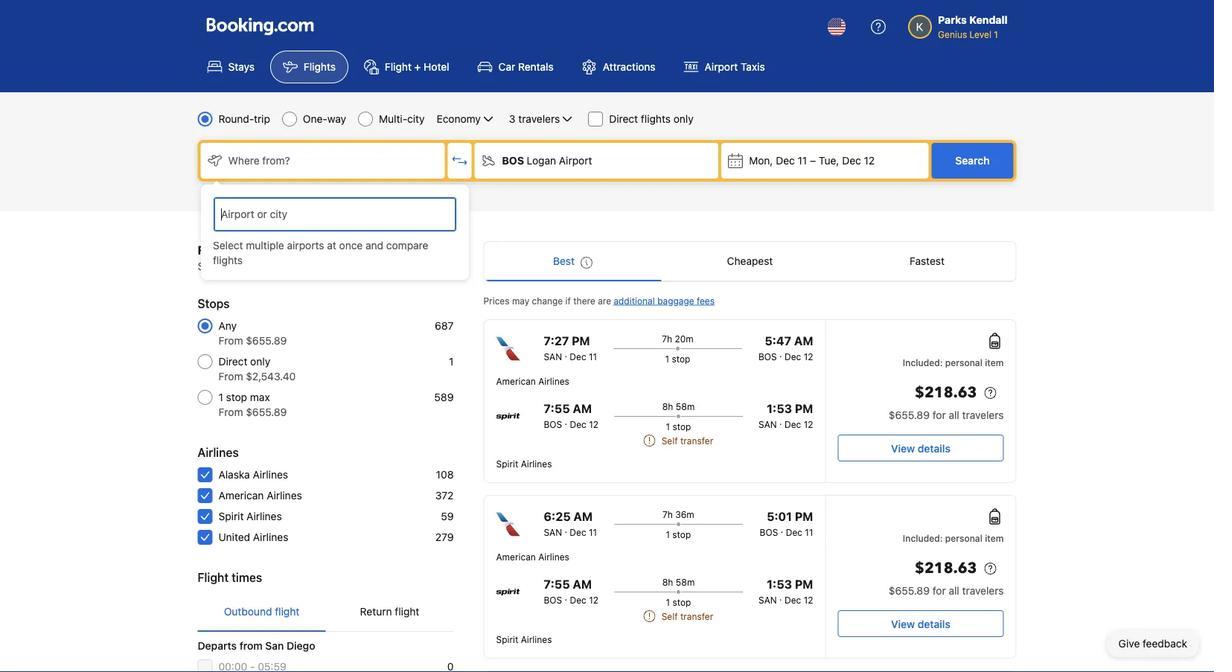 Task type: locate. For each thing, give the bounding box(es) containing it.
$218.63
[[915, 383, 978, 403], [915, 559, 978, 579]]

1 item from the top
[[986, 358, 1004, 368]]

58m down 20m
[[676, 401, 695, 412]]

pm inside 5:01 pm bos . dec 11
[[795, 510, 814, 524]]

am right 6:25
[[574, 510, 593, 524]]

spirit airlines for 7:27 pm
[[496, 459, 552, 469]]

included: for pm
[[903, 533, 943, 544]]

+
[[415, 61, 421, 73]]

0 vertical spatial view details
[[892, 442, 951, 455]]

0 vertical spatial spirit
[[496, 459, 519, 469]]

item for 5:47 am
[[986, 358, 1004, 368]]

1 stop
[[666, 354, 691, 364], [666, 422, 692, 432], [666, 530, 691, 540], [666, 597, 692, 608]]

8h 58m
[[663, 401, 695, 412], [663, 577, 695, 588]]

details for am
[[918, 442, 951, 455]]

8h 58m for pm
[[663, 401, 695, 412]]

pm down 5:01 pm bos . dec 11
[[795, 578, 814, 592]]

tab list up diego
[[198, 593, 454, 633]]

american airlines down 6:25
[[496, 552, 570, 562]]

transfer for 5:01
[[681, 612, 714, 622]]

1:53 down 5:01 pm bos . dec 11
[[767, 578, 793, 592]]

1 for from the top
[[933, 409, 947, 422]]

7:55
[[544, 402, 570, 416], [544, 578, 570, 592]]

1 included: from the top
[[903, 358, 943, 368]]

$655.89 inside any from $655.89
[[246, 335, 287, 347]]

best button
[[485, 242, 662, 281]]

0 vertical spatial details
[[918, 442, 951, 455]]

am right 5:47 in the right of the page
[[795, 334, 814, 348]]

outbound
[[224, 606, 272, 618]]

1:53 for 5:01
[[767, 578, 793, 592]]

0 vertical spatial for
[[933, 409, 947, 422]]

1 horizontal spatial airport
[[705, 61, 738, 73]]

where from? button
[[201, 143, 445, 179]]

flight inside return flight button
[[395, 606, 420, 618]]

2 flight from the left
[[395, 606, 420, 618]]

from down direct only from $2,543.40 on the bottom of the page
[[219, 406, 243, 419]]

2 self from the top
[[662, 612, 678, 622]]

0 vertical spatial tab list
[[485, 242, 1016, 282]]

2 vertical spatial spirit airlines
[[496, 635, 552, 645]]

all for pm
[[949, 585, 960, 597]]

1 $655.89 for all travelers from the top
[[889, 409, 1004, 422]]

1 vertical spatial self
[[662, 612, 678, 622]]

1 vertical spatial spirit
[[219, 511, 244, 523]]

am
[[795, 334, 814, 348], [573, 402, 592, 416], [574, 510, 593, 524], [573, 578, 592, 592]]

1 horizontal spatial 687
[[435, 320, 454, 332]]

flight for outbound flight
[[275, 606, 300, 618]]

2 $655.89 for all travelers from the top
[[889, 585, 1004, 597]]

search button
[[932, 143, 1014, 179]]

7:55 am bos . dec 12
[[544, 402, 599, 430], [544, 578, 599, 606]]

8h down 7h 20m
[[663, 401, 674, 412]]

1 vertical spatial direct
[[219, 356, 248, 368]]

2 view from the top
[[892, 618, 916, 631]]

0 vertical spatial 687
[[242, 260, 261, 273]]

dec
[[776, 155, 795, 167], [843, 155, 862, 167], [570, 352, 587, 362], [785, 352, 802, 362], [570, 419, 587, 430], [785, 419, 802, 430], [570, 527, 587, 538], [786, 527, 803, 538], [570, 595, 587, 606], [785, 595, 802, 606]]

flights inside select multiple airports at once and compare flights
[[213, 254, 243, 267]]

7:55 am bos . dec 12 for 6:25
[[544, 578, 599, 606]]

view for 5:01 pm
[[892, 618, 916, 631]]

personal for pm
[[946, 533, 983, 544]]

2 1:53 from the top
[[767, 578, 793, 592]]

7h left 36m
[[663, 510, 673, 520]]

stop inside 1 stop max from $655.89
[[226, 391, 247, 404]]

0 vertical spatial spirit airlines
[[496, 459, 552, 469]]

view details button for 5:01 pm
[[838, 611, 1004, 638]]

$655.89
[[246, 335, 287, 347], [246, 406, 287, 419], [889, 409, 930, 422], [889, 585, 930, 597]]

1 inside 1 stop max from $655.89
[[219, 391, 223, 404]]

$218.63 for pm
[[915, 559, 978, 579]]

spirit
[[496, 459, 519, 469], [219, 511, 244, 523], [496, 635, 519, 645]]

687 inside "filters showing 687 results"
[[242, 260, 261, 273]]

0 vertical spatial self
[[662, 436, 678, 446]]

1 all from the top
[[949, 409, 960, 422]]

1 horizontal spatial direct
[[609, 113, 638, 125]]

0 vertical spatial included:
[[903, 358, 943, 368]]

view details button
[[838, 435, 1004, 462], [838, 611, 1004, 638]]

from up 1 stop max from $655.89
[[219, 371, 243, 383]]

2 7:55 am bos . dec 12 from the top
[[544, 578, 599, 606]]

tab list containing best
[[485, 242, 1016, 282]]

0 vertical spatial transfer
[[681, 436, 714, 446]]

flight right return
[[395, 606, 420, 618]]

spirit for 6:25
[[496, 635, 519, 645]]

included: personal item for pm
[[903, 533, 1004, 544]]

1 vertical spatial transfer
[[681, 612, 714, 622]]

0 vertical spatial view details button
[[838, 435, 1004, 462]]

flights
[[304, 61, 336, 73]]

$655.89 inside 1 stop max from $655.89
[[246, 406, 287, 419]]

only down airport taxis "link"
[[674, 113, 694, 125]]

8h 58m down 7h 20m
[[663, 401, 695, 412]]

11 inside 7:27 pm san . dec 11
[[589, 352, 598, 362]]

2 from from the top
[[219, 371, 243, 383]]

return
[[360, 606, 392, 618]]

spirit airlines
[[496, 459, 552, 469], [219, 511, 282, 523], [496, 635, 552, 645]]

1:53 pm san . dec 12 down 5:47 am bos . dec 12
[[759, 402, 814, 430]]

flight
[[275, 606, 300, 618], [395, 606, 420, 618]]

included: personal item
[[903, 358, 1004, 368], [903, 533, 1004, 544]]

0 horizontal spatial only
[[250, 356, 271, 368]]

1 vertical spatial view
[[892, 618, 916, 631]]

item for 5:01 pm
[[986, 533, 1004, 544]]

1 horizontal spatial flights
[[641, 113, 671, 125]]

0 vertical spatial $655.89 for all travelers
[[889, 409, 1004, 422]]

1 7:55 am bos . dec 12 from the top
[[544, 402, 599, 430]]

8h 58m down 7h 36m
[[663, 577, 695, 588]]

1 view details from the top
[[892, 442, 951, 455]]

direct inside direct only from $2,543.40
[[219, 356, 248, 368]]

7h
[[662, 334, 673, 344], [663, 510, 673, 520]]

0 vertical spatial included: personal item
[[903, 358, 1004, 368]]

0 vertical spatial 7h
[[662, 334, 673, 344]]

0 vertical spatial 8h 58m
[[663, 401, 695, 412]]

for
[[933, 409, 947, 422], [933, 585, 947, 597]]

1
[[995, 29, 999, 39], [666, 354, 670, 364], [449, 356, 454, 368], [219, 391, 223, 404], [666, 422, 671, 432], [666, 530, 670, 540], [666, 597, 671, 608]]

airport left 'taxis'
[[705, 61, 738, 73]]

1 vertical spatial travelers
[[963, 409, 1004, 422]]

1 vertical spatial 8h
[[663, 577, 674, 588]]

1 from from the top
[[219, 335, 243, 347]]

1 vertical spatial 7:55
[[544, 578, 570, 592]]

tab list up "fees"
[[485, 242, 1016, 282]]

view details
[[892, 442, 951, 455], [892, 618, 951, 631]]

1 view details button from the top
[[838, 435, 1004, 462]]

2 vertical spatial american
[[496, 552, 536, 562]]

0 horizontal spatial flight
[[198, 571, 229, 585]]

0 vertical spatial direct
[[609, 113, 638, 125]]

1 flight from the left
[[275, 606, 300, 618]]

only up $2,543.40
[[250, 356, 271, 368]]

flight left +
[[385, 61, 412, 73]]

1:53 down 5:47 am bos . dec 12
[[767, 402, 793, 416]]

. down 6:25
[[565, 524, 568, 535]]

0 vertical spatial 7:55 am bos . dec 12
[[544, 402, 599, 430]]

1 vertical spatial all
[[949, 585, 960, 597]]

0 vertical spatial travelers
[[519, 113, 560, 125]]

11 inside 6:25 am san . dec 11
[[589, 527, 598, 538]]

2 vertical spatial spirit
[[496, 635, 519, 645]]

one-
[[303, 113, 328, 125]]

direct down any from $655.89
[[219, 356, 248, 368]]

1:53 pm san . dec 12 down 5:01 pm bos . dec 11
[[759, 578, 814, 606]]

0 vertical spatial 1:53
[[767, 402, 793, 416]]

kendall
[[970, 14, 1008, 26]]

flight for flight times
[[198, 571, 229, 585]]

0 vertical spatial flights
[[641, 113, 671, 125]]

. down 6:25 am san . dec 11
[[565, 592, 568, 603]]

flights down select
[[213, 254, 243, 267]]

1 vertical spatial item
[[986, 533, 1004, 544]]

all
[[949, 409, 960, 422], [949, 585, 960, 597]]

. inside 7:27 pm san . dec 11
[[565, 349, 568, 359]]

$218.63 region for am
[[838, 381, 1004, 408]]

0 horizontal spatial direct
[[219, 356, 248, 368]]

2 8h from the top
[[663, 577, 674, 588]]

2 1:53 pm san . dec 12 from the top
[[759, 578, 814, 606]]

0 vertical spatial only
[[674, 113, 694, 125]]

1 horizontal spatial flight
[[385, 61, 412, 73]]

1 vertical spatial 7h
[[663, 510, 673, 520]]

687 up 589
[[435, 320, 454, 332]]

1 vertical spatial included:
[[903, 533, 943, 544]]

american
[[496, 376, 536, 387], [219, 490, 264, 502], [496, 552, 536, 562]]

2 7h from the top
[[663, 510, 673, 520]]

tab list
[[485, 242, 1016, 282], [198, 593, 454, 633]]

self
[[662, 436, 678, 446], [662, 612, 678, 622]]

spirit airlines for 6:25 am
[[496, 635, 552, 645]]

1 vertical spatial only
[[250, 356, 271, 368]]

2 included: from the top
[[903, 533, 943, 544]]

1 vertical spatial view details button
[[838, 611, 1004, 638]]

11 inside popup button
[[798, 155, 808, 167]]

1 vertical spatial flight
[[198, 571, 229, 585]]

1 vertical spatial $655.89 for all travelers
[[889, 585, 1004, 597]]

1 horizontal spatial tab list
[[485, 242, 1016, 282]]

genius
[[939, 29, 968, 39]]

booking.com logo image
[[207, 18, 314, 35], [207, 18, 314, 35]]

0 vertical spatial personal
[[946, 358, 983, 368]]

airport right logan
[[559, 155, 593, 167]]

1 horizontal spatial flight
[[395, 606, 420, 618]]

self transfer for 5:01 pm
[[662, 612, 714, 622]]

stop
[[672, 354, 691, 364], [226, 391, 247, 404], [673, 422, 692, 432], [673, 530, 691, 540], [673, 597, 692, 608]]

1 1:53 from the top
[[767, 402, 793, 416]]

1 $218.63 from the top
[[915, 383, 978, 403]]

1 vertical spatial spirit airlines
[[219, 511, 282, 523]]

select
[[213, 239, 243, 252]]

dec inside 6:25 am san . dec 11
[[570, 527, 587, 538]]

only
[[674, 113, 694, 125], [250, 356, 271, 368]]

$655.89 for all travelers for am
[[889, 409, 1004, 422]]

0 horizontal spatial tab list
[[198, 593, 454, 633]]

0 vertical spatial 7:55
[[544, 402, 570, 416]]

there
[[574, 296, 596, 306]]

1:53
[[767, 402, 793, 416], [767, 578, 793, 592]]

2 vertical spatial travelers
[[963, 585, 1004, 597]]

7:55 for 7:27
[[544, 402, 570, 416]]

direct
[[609, 113, 638, 125], [219, 356, 248, 368]]

2 transfer from the top
[[681, 612, 714, 622]]

best image
[[581, 257, 593, 269], [581, 257, 593, 269]]

1 vertical spatial 1:53
[[767, 578, 793, 592]]

american airlines for 6:25
[[496, 552, 570, 562]]

2 all from the top
[[949, 585, 960, 597]]

departs from san diego
[[198, 640, 315, 653]]

1 view from the top
[[892, 442, 916, 455]]

0 vertical spatial all
[[949, 409, 960, 422]]

$218.63 region
[[838, 381, 1004, 408], [838, 557, 1004, 584]]

1 vertical spatial from
[[219, 371, 243, 383]]

view
[[892, 442, 916, 455], [892, 618, 916, 631]]

2 $218.63 from the top
[[915, 559, 978, 579]]

. down 5:01 pm bos . dec 11
[[780, 592, 783, 603]]

pm
[[572, 334, 590, 348], [795, 402, 814, 416], [795, 510, 814, 524], [795, 578, 814, 592]]

0 vertical spatial self transfer
[[662, 436, 714, 446]]

flight inside "outbound flight" button
[[275, 606, 300, 618]]

1 vertical spatial included: personal item
[[903, 533, 1004, 544]]

8h down 7h 36m
[[663, 577, 674, 588]]

7:55 down 6:25 am san . dec 11
[[544, 578, 570, 592]]

attractions
[[603, 61, 656, 73]]

0 vertical spatial flight
[[385, 61, 412, 73]]

mon, dec 11 – tue, dec 12
[[750, 155, 875, 167]]

tab list containing outbound flight
[[198, 593, 454, 633]]

give
[[1119, 638, 1141, 650]]

7h left 20m
[[662, 334, 673, 344]]

1 vertical spatial flights
[[213, 254, 243, 267]]

0 vertical spatial $218.63 region
[[838, 381, 1004, 408]]

2 for from the top
[[933, 585, 947, 597]]

0 vertical spatial from
[[219, 335, 243, 347]]

flight
[[385, 61, 412, 73], [198, 571, 229, 585]]

. inside 6:25 am san . dec 11
[[565, 524, 568, 535]]

1 58m from the top
[[676, 401, 695, 412]]

2 $218.63 region from the top
[[838, 557, 1004, 584]]

2 self transfer from the top
[[662, 612, 714, 622]]

1 $218.63 region from the top
[[838, 381, 1004, 408]]

1 vertical spatial for
[[933, 585, 947, 597]]

1 vertical spatial 1:53 pm san . dec 12
[[759, 578, 814, 606]]

12
[[864, 155, 875, 167], [804, 352, 814, 362], [589, 419, 599, 430], [804, 419, 814, 430], [589, 595, 599, 606], [804, 595, 814, 606]]

view for 5:47 am
[[892, 442, 916, 455]]

multiple
[[246, 239, 284, 252]]

. down 5:47 am bos . dec 12
[[780, 416, 783, 427]]

2 view details from the top
[[892, 618, 951, 631]]

. inside 5:01 pm bos . dec 11
[[781, 524, 784, 535]]

2 item from the top
[[986, 533, 1004, 544]]

2 included: personal item from the top
[[903, 533, 1004, 544]]

7:55 down 7:27 pm san . dec 11
[[544, 402, 570, 416]]

2 vertical spatial from
[[219, 406, 243, 419]]

2 details from the top
[[918, 618, 951, 631]]

2 8h 58m from the top
[[663, 577, 695, 588]]

2 7:55 from the top
[[544, 578, 570, 592]]

0 vertical spatial american
[[496, 376, 536, 387]]

0 vertical spatial 1:53 pm san . dec 12
[[759, 402, 814, 430]]

8h 58m for am
[[663, 577, 695, 588]]

item
[[986, 358, 1004, 368], [986, 533, 1004, 544]]

1 vertical spatial tab list
[[198, 593, 454, 633]]

1 8h 58m from the top
[[663, 401, 695, 412]]

7:55 am bos . dec 12 down 7:27 pm san . dec 11
[[544, 402, 599, 430]]

showing
[[198, 260, 239, 273]]

$2,543.40
[[246, 371, 296, 383]]

0 vertical spatial airport
[[705, 61, 738, 73]]

1 vertical spatial airport
[[559, 155, 593, 167]]

1 vertical spatial $218.63 region
[[838, 557, 1004, 584]]

1 self transfer from the top
[[662, 436, 714, 446]]

0 horizontal spatial airport
[[559, 155, 593, 167]]

. down 5:01
[[781, 524, 784, 535]]

687 down multiple
[[242, 260, 261, 273]]

. down 5:47 in the right of the page
[[780, 349, 783, 359]]

prices
[[484, 296, 510, 306]]

0 vertical spatial american airlines
[[496, 376, 570, 387]]

pm right 7:27
[[572, 334, 590, 348]]

11 inside 5:01 pm bos . dec 11
[[805, 527, 814, 538]]

1 8h from the top
[[663, 401, 674, 412]]

flight left times
[[198, 571, 229, 585]]

1 vertical spatial $218.63
[[915, 559, 978, 579]]

1 7:55 from the top
[[544, 402, 570, 416]]

flight up the san
[[275, 606, 300, 618]]

1 vertical spatial view details
[[892, 618, 951, 631]]

multi-city
[[379, 113, 425, 125]]

1 self from the top
[[662, 436, 678, 446]]

dec inside 5:01 pm bos . dec 11
[[786, 527, 803, 538]]

american airlines down alaska airlines
[[219, 490, 302, 502]]

279
[[436, 531, 454, 544]]

0 vertical spatial item
[[986, 358, 1004, 368]]

1 vertical spatial 8h 58m
[[663, 577, 695, 588]]

$218.63 region for pm
[[838, 557, 1004, 584]]

from
[[219, 335, 243, 347], [219, 371, 243, 383], [219, 406, 243, 419]]

direct down attractions link
[[609, 113, 638, 125]]

58m down 36m
[[676, 577, 695, 588]]

for for 5:01 pm
[[933, 585, 947, 597]]

7h 20m
[[662, 334, 694, 344]]

tab list for prices may change if there are
[[485, 242, 1016, 282]]

1 1:53 pm san . dec 12 from the top
[[759, 402, 814, 430]]

1 vertical spatial 58m
[[676, 577, 695, 588]]

3 from from the top
[[219, 406, 243, 419]]

0 horizontal spatial flight
[[275, 606, 300, 618]]

from down any
[[219, 335, 243, 347]]

. down 7:27 pm san . dec 11
[[565, 416, 568, 427]]

fees
[[697, 296, 715, 306]]

flight times
[[198, 571, 262, 585]]

pm right 5:01
[[795, 510, 814, 524]]

flights down attractions
[[641, 113, 671, 125]]

american airlines
[[496, 376, 570, 387], [219, 490, 302, 502], [496, 552, 570, 562]]

1 personal from the top
[[946, 358, 983, 368]]

1 vertical spatial 7:55 am bos . dec 12
[[544, 578, 599, 606]]

1 details from the top
[[918, 442, 951, 455]]

2 personal from the top
[[946, 533, 983, 544]]

–
[[810, 155, 816, 167]]

3 travelers button
[[508, 110, 577, 128]]

0 vertical spatial view
[[892, 442, 916, 455]]

0 horizontal spatial 687
[[242, 260, 261, 273]]

1 vertical spatial personal
[[946, 533, 983, 544]]

2 vertical spatial american airlines
[[496, 552, 570, 562]]

1 7h from the top
[[662, 334, 673, 344]]

2 view details button from the top
[[838, 611, 1004, 638]]

one-way
[[303, 113, 346, 125]]

0 vertical spatial 8h
[[663, 401, 674, 412]]

am inside 6:25 am san . dec 11
[[574, 510, 593, 524]]

1 vertical spatial self transfer
[[662, 612, 714, 622]]

1 included: personal item from the top
[[903, 358, 1004, 368]]

american airlines down 7:27
[[496, 376, 570, 387]]

1 horizontal spatial only
[[674, 113, 694, 125]]

. down 7:27
[[565, 349, 568, 359]]

2 58m from the top
[[676, 577, 695, 588]]

59
[[441, 511, 454, 523]]

1 vertical spatial details
[[918, 618, 951, 631]]

0 horizontal spatial flights
[[213, 254, 243, 267]]

0 vertical spatial $218.63
[[915, 383, 978, 403]]

1 vertical spatial 687
[[435, 320, 454, 332]]

1 transfer from the top
[[681, 436, 714, 446]]

7:55 am bos . dec 12 down 6:25 am san . dec 11
[[544, 578, 599, 606]]

dec inside 5:47 am bos . dec 12
[[785, 352, 802, 362]]

0 vertical spatial 58m
[[676, 401, 695, 412]]



Task type: vqa. For each thing, say whether or not it's contained in the screenshot.
bottommost 16:50
no



Task type: describe. For each thing, give the bounding box(es) containing it.
attractions link
[[570, 51, 669, 83]]

fastest button
[[839, 242, 1016, 281]]

personal for am
[[946, 358, 983, 368]]

any from $655.89
[[219, 320, 287, 347]]

economy
[[437, 113, 481, 125]]

parks kendall genius level 1
[[939, 14, 1008, 39]]

feedback
[[1143, 638, 1188, 650]]

Airport or city text field
[[220, 206, 451, 223]]

fastest
[[910, 255, 945, 267]]

cheapest button
[[662, 242, 839, 281]]

way
[[328, 113, 346, 125]]

view details for am
[[892, 442, 951, 455]]

american for 7:27 pm
[[496, 376, 536, 387]]

1 stop max from $655.89
[[219, 391, 287, 419]]

6:25 am san . dec 11
[[544, 510, 598, 538]]

american for 6:25 am
[[496, 552, 536, 562]]

car rentals
[[499, 61, 554, 73]]

included: personal item for am
[[903, 358, 1004, 368]]

give feedback button
[[1107, 631, 1200, 658]]

5:01 pm bos . dec 11
[[760, 510, 814, 538]]

372
[[436, 490, 454, 502]]

additional
[[614, 296, 655, 306]]

baggage
[[658, 296, 695, 306]]

5:01
[[767, 510, 793, 524]]

self for am
[[662, 612, 678, 622]]

direct for direct flights only
[[609, 113, 638, 125]]

58m for 5:01 pm
[[676, 577, 695, 588]]

flight + hotel
[[385, 61, 450, 73]]

alaska
[[219, 469, 250, 481]]

return flight button
[[326, 593, 454, 632]]

best
[[553, 255, 575, 267]]

parks
[[939, 14, 968, 26]]

1 vertical spatial american
[[219, 490, 264, 502]]

times
[[232, 571, 262, 585]]

included: for am
[[903, 358, 943, 368]]

36m
[[676, 510, 695, 520]]

travelers inside dropdown button
[[519, 113, 560, 125]]

may
[[512, 296, 530, 306]]

$655.89 for all travelers for pm
[[889, 585, 1004, 597]]

11 for 5:01 pm
[[805, 527, 814, 538]]

20m
[[675, 334, 694, 344]]

max
[[250, 391, 270, 404]]

5:47 am bos . dec 12
[[759, 334, 814, 362]]

am down 6:25 am san . dec 11
[[573, 578, 592, 592]]

san inside 7:27 pm san . dec 11
[[544, 352, 562, 362]]

11 for 6:25 am
[[589, 527, 598, 538]]

self transfer for 5:47 am
[[662, 436, 714, 446]]

search
[[956, 155, 990, 167]]

tue,
[[819, 155, 840, 167]]

tab list for departs from san diego
[[198, 593, 454, 633]]

view details for pm
[[892, 618, 951, 631]]

car rentals link
[[465, 51, 567, 83]]

1:53 for 5:47
[[767, 402, 793, 416]]

logan
[[527, 155, 557, 167]]

outbound flight button
[[198, 593, 326, 632]]

transfer for 5:47
[[681, 436, 714, 446]]

7:55 for 6:25
[[544, 578, 570, 592]]

pm inside 7:27 pm san . dec 11
[[572, 334, 590, 348]]

3
[[509, 113, 516, 125]]

cheapest
[[728, 255, 773, 267]]

airport inside "link"
[[705, 61, 738, 73]]

from?
[[263, 155, 290, 167]]

return flight
[[360, 606, 420, 618]]

united airlines
[[219, 531, 289, 544]]

. inside 5:47 am bos . dec 12
[[780, 349, 783, 359]]

direct for direct only from $2,543.40
[[219, 356, 248, 368]]

12 inside popup button
[[864, 155, 875, 167]]

8h for pm
[[663, 401, 674, 412]]

am inside 5:47 am bos . dec 12
[[795, 334, 814, 348]]

travelers for 5:01 pm
[[963, 585, 1004, 597]]

filters showing 687 results
[[198, 243, 296, 273]]

bos inside 5:47 am bos . dec 12
[[759, 352, 777, 362]]

from inside any from $655.89
[[219, 335, 243, 347]]

$218.63 for am
[[915, 383, 978, 403]]

11 for 7:27 pm
[[589, 352, 598, 362]]

compare
[[387, 239, 429, 252]]

view details button for 5:47 am
[[838, 435, 1004, 462]]

multi-
[[379, 113, 408, 125]]

rentals
[[518, 61, 554, 73]]

7:27
[[544, 334, 569, 348]]

san
[[266, 640, 284, 653]]

select multiple airports at once and compare flights
[[213, 239, 429, 267]]

direct flights only
[[609, 113, 694, 125]]

7h for am
[[663, 510, 673, 520]]

filters
[[198, 243, 234, 257]]

flight for return flight
[[395, 606, 420, 618]]

travelers for 5:47 am
[[963, 409, 1004, 422]]

where from?
[[228, 155, 290, 167]]

1 inside parks kendall genius level 1
[[995, 29, 999, 39]]

pm down 5:47 am bos . dec 12
[[795, 402, 814, 416]]

city
[[408, 113, 425, 125]]

airport taxis
[[705, 61, 765, 73]]

6:25
[[544, 510, 571, 524]]

from
[[240, 640, 263, 653]]

for for 5:47 am
[[933, 409, 947, 422]]

san inside 6:25 am san . dec 11
[[544, 527, 562, 538]]

airport taxis link
[[672, 51, 778, 83]]

flight + hotel link
[[352, 51, 462, 83]]

diego
[[287, 640, 315, 653]]

round-trip
[[219, 113, 270, 125]]

if
[[566, 296, 571, 306]]

1:53 pm san . dec 12 for 5:01
[[759, 578, 814, 606]]

all for am
[[949, 409, 960, 422]]

12 inside 5:47 am bos . dec 12
[[804, 352, 814, 362]]

7h for pm
[[662, 334, 673, 344]]

from inside direct only from $2,543.40
[[219, 371, 243, 383]]

from inside 1 stop max from $655.89
[[219, 406, 243, 419]]

outbound flight
[[224, 606, 300, 618]]

108
[[436, 469, 454, 481]]

at
[[327, 239, 337, 252]]

bos logan airport
[[502, 155, 593, 167]]

8h for am
[[663, 577, 674, 588]]

am down 7:27 pm san . dec 11
[[573, 402, 592, 416]]

level
[[970, 29, 992, 39]]

self for pm
[[662, 436, 678, 446]]

58m for 5:47 am
[[676, 401, 695, 412]]

american airlines for 7:27
[[496, 376, 570, 387]]

details for pm
[[918, 618, 951, 631]]

only inside direct only from $2,543.40
[[250, 356, 271, 368]]

hotel
[[424, 61, 450, 73]]

1 vertical spatial american airlines
[[219, 490, 302, 502]]

stays
[[228, 61, 255, 73]]

dec inside 7:27 pm san . dec 11
[[570, 352, 587, 362]]

alaska airlines
[[219, 469, 288, 481]]

direct only from $2,543.40
[[219, 356, 296, 383]]

where
[[228, 155, 260, 167]]

additional baggage fees link
[[614, 296, 715, 306]]

1:53 pm san . dec 12 for 5:47
[[759, 402, 814, 430]]

7:55 am bos . dec 12 for 7:27
[[544, 402, 599, 430]]

flight for flight + hotel
[[385, 61, 412, 73]]

any
[[219, 320, 237, 332]]

spirit for 7:27
[[496, 459, 519, 469]]

round-
[[219, 113, 254, 125]]

589
[[435, 391, 454, 404]]

bos inside 5:01 pm bos . dec 11
[[760, 527, 779, 538]]

car
[[499, 61, 516, 73]]

3 travelers
[[509, 113, 560, 125]]

are
[[598, 296, 612, 306]]

change
[[532, 296, 563, 306]]

mon,
[[750, 155, 774, 167]]

flights link
[[270, 51, 349, 83]]

taxis
[[741, 61, 765, 73]]

airports
[[287, 239, 324, 252]]

give feedback
[[1119, 638, 1188, 650]]



